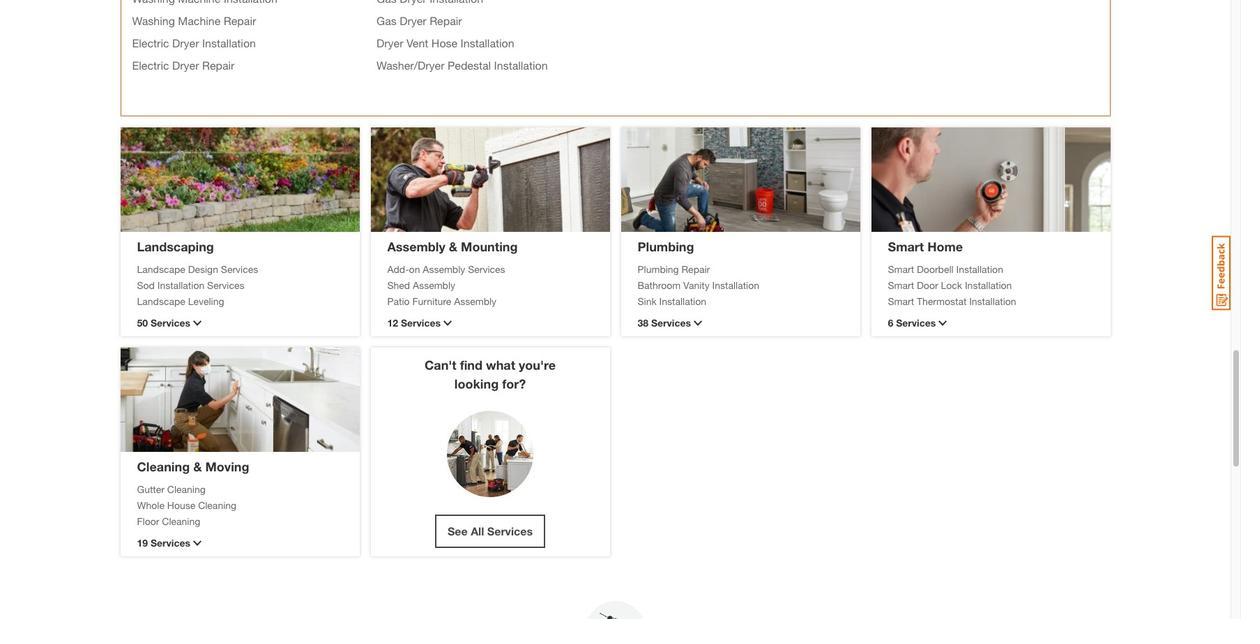 Task type: describe. For each thing, give the bounding box(es) containing it.
1 smart from the top
[[888, 239, 924, 254]]

dryer down gas
[[377, 36, 403, 50]]

repair for electric dryer repair
[[202, 59, 235, 72]]

sink
[[638, 295, 657, 307]]

50 services
[[137, 317, 190, 329]]

all
[[471, 525, 484, 538]]

50 services button
[[137, 316, 343, 331]]

bathroom
[[638, 279, 681, 291]]

installation down vanity
[[659, 295, 706, 307]]

house
[[167, 500, 195, 511]]

moving
[[205, 459, 249, 475]]

see
[[448, 525, 468, 538]]

feedback link image
[[1212, 236, 1231, 311]]

& for cleaning
[[193, 459, 202, 475]]

sod
[[137, 279, 155, 291]]

3 smart from the top
[[888, 279, 914, 291]]

gas
[[377, 14, 397, 27]]

smart home
[[888, 239, 963, 254]]

cleaning up gutter
[[137, 459, 190, 475]]

what
[[486, 358, 515, 373]]

can't find what you're looking for?
[[425, 358, 556, 392]]

see all services button
[[435, 515, 545, 549]]

19 services button
[[137, 536, 343, 551]]

thermostat
[[917, 295, 967, 307]]

services up sod installation services link
[[221, 263, 258, 275]]

sod installation services link
[[137, 278, 343, 293]]

lock
[[941, 279, 962, 291]]

assembly up furniture
[[413, 279, 455, 291]]

installation down plumbing repair link
[[712, 279, 759, 291]]

electric dryer repair
[[132, 59, 235, 72]]

assembly down assembly & mounting link
[[423, 263, 465, 275]]

landscape design services sod installation services landscape leveling
[[137, 263, 258, 307]]

looking
[[455, 377, 499, 392]]

installation up smart thermostat installation "link"
[[965, 279, 1012, 291]]

services inside 50 services button
[[151, 317, 190, 329]]

2 smart from the top
[[888, 263, 914, 275]]

leveling
[[188, 295, 224, 307]]

plumbing for plumbing
[[638, 239, 694, 254]]

landscaping
[[137, 239, 214, 254]]

gutter cleaning link
[[137, 482, 343, 497]]

plumbing repair link
[[638, 262, 843, 276]]

assembly up on
[[387, 239, 445, 254]]

electric for electric dryer repair
[[132, 59, 169, 72]]

19
[[137, 538, 148, 549]]

1 landscape from the top
[[137, 263, 185, 275]]

smart thermostat installation link
[[888, 294, 1094, 309]]

cleaning & moving link
[[137, 459, 249, 475]]

dryer vent hose installation link
[[377, 36, 514, 50]]

gutter
[[137, 484, 165, 495]]

bathroom vanity installation link
[[638, 278, 843, 293]]

services inside add-on assembly services shed assembly patio furniture assembly
[[468, 263, 505, 275]]

landscaping link
[[137, 239, 214, 254]]

assembly & mounting
[[387, 239, 518, 254]]

cleaning up house
[[167, 484, 206, 495]]

electric dryer installation
[[132, 36, 256, 50]]

shed assembly link
[[387, 278, 593, 293]]

electric dryer repair link
[[132, 59, 235, 72]]

cleaning & moving
[[137, 459, 249, 475]]

washer/dryer
[[377, 59, 445, 72]]

services inside the see all services button
[[487, 525, 533, 538]]

services inside 38 services button
[[651, 317, 691, 329]]

smart door lock installation link
[[888, 278, 1094, 293]]

6 services
[[888, 317, 936, 329]]

add-
[[387, 263, 409, 275]]

patio furniture assembly link
[[387, 294, 593, 309]]

dryer for gas dryer repair
[[400, 14, 427, 27]]

landscape design services link
[[137, 262, 343, 276]]

& for assembly
[[449, 239, 458, 254]]

installation down smart door lock installation link
[[969, 295, 1016, 307]]

vent
[[407, 36, 428, 50]]

38
[[638, 317, 649, 329]]

add-on assembly services shed assembly patio furniture assembly
[[387, 263, 505, 307]]

gutter cleaning whole house cleaning floor cleaning
[[137, 484, 236, 528]]

washer/dryer pedestal installation link
[[377, 59, 548, 72]]

dryer for electric dryer repair
[[172, 59, 199, 72]]

can't
[[425, 358, 457, 373]]

installation right "pedestal" at the top of the page
[[494, 59, 548, 72]]

4 smart from the top
[[888, 295, 914, 307]]

floor cleaning link
[[137, 514, 343, 529]]

assembly down shed assembly link
[[454, 295, 497, 307]]

mounting
[[461, 239, 518, 254]]

hose
[[432, 36, 458, 50]]



Task type: locate. For each thing, give the bounding box(es) containing it.
washer/dryer pedestal installation
[[377, 59, 548, 72]]

find
[[460, 358, 483, 373]]

1 vertical spatial &
[[193, 459, 202, 475]]

12 services
[[387, 317, 441, 329]]

services down furniture
[[401, 317, 441, 329]]

doorbell
[[917, 263, 954, 275]]

see all services
[[448, 525, 533, 538]]

repair for washing machine repair
[[224, 14, 256, 27]]

services right 19 on the bottom left of the page
[[151, 538, 190, 549]]

repair down electric dryer installation link
[[202, 59, 235, 72]]

plumbing for plumbing repair bathroom vanity installation sink installation
[[638, 263, 679, 275]]

washing machine repair
[[132, 14, 256, 27]]

smart
[[888, 239, 924, 254], [888, 263, 914, 275], [888, 279, 914, 291], [888, 295, 914, 307]]

installation up smart door lock installation link
[[956, 263, 1003, 275]]

12
[[387, 317, 398, 329]]

& left mounting on the top left of page
[[449, 239, 458, 254]]

electric
[[132, 36, 169, 50], [132, 59, 169, 72]]

repair up vanity
[[682, 263, 710, 275]]

cleaning down house
[[162, 516, 200, 528]]

1 vertical spatial electric
[[132, 59, 169, 72]]

floor
[[137, 516, 159, 528]]

2 landscape from the top
[[137, 295, 185, 307]]

installation down "machine"
[[202, 36, 256, 50]]

whole house cleaning link
[[137, 498, 343, 513]]

on
[[409, 263, 420, 275]]

1 horizontal spatial &
[[449, 239, 458, 254]]

you're
[[519, 358, 556, 373]]

smart up 6
[[888, 295, 914, 307]]

services right all
[[487, 525, 533, 538]]

electric dryer installation link
[[132, 36, 256, 50]]

0 vertical spatial plumbing
[[638, 239, 694, 254]]

6 services button
[[888, 316, 1094, 331]]

0 vertical spatial &
[[449, 239, 458, 254]]

plumbing inside plumbing repair bathroom vanity installation sink installation
[[638, 263, 679, 275]]

dryer up "vent" at left top
[[400, 14, 427, 27]]

plumbing repair bathroom vanity installation sink installation
[[638, 263, 759, 307]]

repair inside plumbing repair bathroom vanity installation sink installation
[[682, 263, 710, 275]]

pedestal
[[448, 59, 491, 72]]

assembly & mounting link
[[387, 239, 518, 254]]

assembly
[[387, 239, 445, 254], [423, 263, 465, 275], [413, 279, 455, 291], [454, 295, 497, 307]]

whole
[[137, 500, 165, 511]]

0 vertical spatial electric
[[132, 36, 169, 50]]

shed
[[387, 279, 410, 291]]

repair right "machine"
[[224, 14, 256, 27]]

smart doorbell installation smart door lock installation smart thermostat installation
[[888, 263, 1016, 307]]

electric for electric dryer installation
[[132, 36, 169, 50]]

gas dryer repair
[[377, 14, 462, 27]]

smart left the door
[[888, 279, 914, 291]]

smart up doorbell
[[888, 239, 924, 254]]

38 services button
[[638, 316, 843, 331]]

dryer for electric dryer installation
[[172, 36, 199, 50]]

landscape up 50 services
[[137, 295, 185, 307]]

services right the 38 at right bottom
[[651, 317, 691, 329]]

plumbing
[[638, 239, 694, 254], [638, 263, 679, 275]]

sink installation link
[[638, 294, 843, 309]]

patio
[[387, 295, 410, 307]]

landscape
[[137, 263, 185, 275], [137, 295, 185, 307]]

0 horizontal spatial &
[[193, 459, 202, 475]]

smart down smart home
[[888, 263, 914, 275]]

installation down design at the top
[[157, 279, 204, 291]]

add-on assembly services link
[[387, 262, 593, 276]]

plumbing link
[[638, 239, 694, 254]]

landscape up 'sod'
[[137, 263, 185, 275]]

50
[[137, 317, 148, 329]]

dryer down electric dryer installation
[[172, 59, 199, 72]]

smart doorbell installation link
[[888, 262, 1094, 276]]

vanity
[[683, 279, 710, 291]]

&
[[449, 239, 458, 254], [193, 459, 202, 475]]

services inside 6 services button
[[896, 317, 936, 329]]

repair for gas dryer repair
[[430, 14, 462, 27]]

services
[[221, 263, 258, 275], [468, 263, 505, 275], [207, 279, 244, 291], [151, 317, 190, 329], [401, 317, 441, 329], [651, 317, 691, 329], [896, 317, 936, 329], [487, 525, 533, 538], [151, 538, 190, 549]]

installation
[[202, 36, 256, 50], [461, 36, 514, 50], [494, 59, 548, 72], [956, 263, 1003, 275], [157, 279, 204, 291], [712, 279, 759, 291], [965, 279, 1012, 291], [659, 295, 706, 307], [969, 295, 1016, 307]]

home
[[928, 239, 963, 254]]

6
[[888, 317, 893, 329]]

& left moving
[[193, 459, 202, 475]]

door
[[917, 279, 938, 291]]

1 plumbing from the top
[[638, 239, 694, 254]]

19 services
[[137, 538, 190, 549]]

installation up "pedestal" at the top of the page
[[461, 36, 514, 50]]

smart home link
[[888, 239, 963, 254]]

installation inside landscape design services sod installation services landscape leveling
[[157, 279, 204, 291]]

repair up dryer vent hose installation link
[[430, 14, 462, 27]]

dryer up electric dryer repair
[[172, 36, 199, 50]]

services inside 12 services button
[[401, 317, 441, 329]]

design
[[188, 263, 218, 275]]

machine
[[178, 14, 221, 27]]

1 vertical spatial landscape
[[137, 295, 185, 307]]

2 electric from the top
[[132, 59, 169, 72]]

cleaning down 'gutter cleaning' link
[[198, 500, 236, 511]]

services right 6
[[896, 317, 936, 329]]

washing
[[132, 14, 175, 27]]

2 plumbing from the top
[[638, 263, 679, 275]]

washing machine repair link
[[132, 14, 256, 27]]

landscape leveling link
[[137, 294, 343, 309]]

cleaning
[[137, 459, 190, 475], [167, 484, 206, 495], [198, 500, 236, 511], [162, 516, 200, 528]]

1 electric from the top
[[132, 36, 169, 50]]

1 vertical spatial plumbing
[[638, 263, 679, 275]]

38 services
[[638, 317, 691, 329]]

services down "landscape design services" link
[[207, 279, 244, 291]]

12 services button
[[387, 316, 593, 331]]

0 vertical spatial landscape
[[137, 263, 185, 275]]

services right 50 at left bottom
[[151, 317, 190, 329]]

dryer vent hose installation
[[377, 36, 514, 50]]

furniture
[[412, 295, 451, 307]]

dryer
[[400, 14, 427, 27], [172, 36, 199, 50], [377, 36, 403, 50], [172, 59, 199, 72]]

services up shed assembly link
[[468, 263, 505, 275]]

services inside 19 services button
[[151, 538, 190, 549]]

for?
[[502, 377, 526, 392]]

gas dryer repair link
[[377, 14, 462, 27]]



Task type: vqa. For each thing, say whether or not it's contained in the screenshot.


